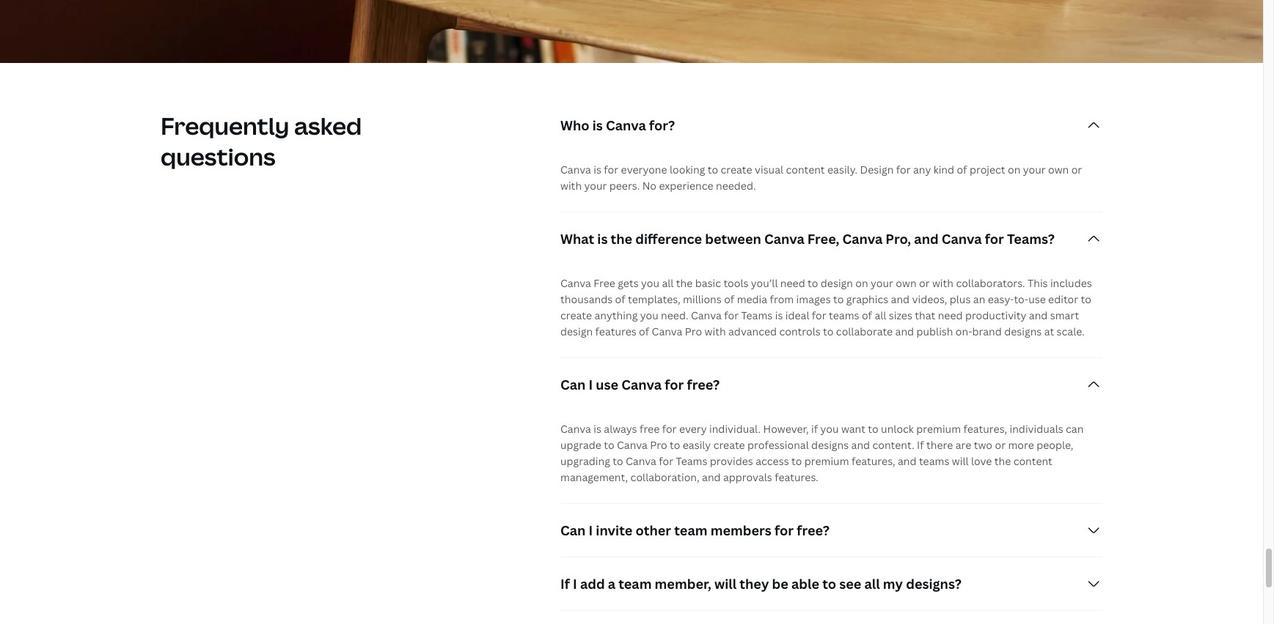 Task type: locate. For each thing, give the bounding box(es) containing it.
1 vertical spatial you
[[640, 309, 659, 323]]

features,
[[963, 423, 1007, 437], [852, 455, 895, 469]]

1 horizontal spatial will
[[952, 455, 969, 469]]

content
[[786, 163, 825, 177], [1013, 455, 1053, 469]]

members
[[711, 522, 772, 540]]

1 horizontal spatial on
[[1008, 163, 1021, 177]]

all up templates,
[[662, 277, 674, 291]]

1 vertical spatial all
[[875, 309, 886, 323]]

need.
[[661, 309, 688, 323]]

team
[[674, 522, 708, 540], [619, 576, 652, 594]]

0 vertical spatial on
[[1008, 163, 1021, 177]]

1 horizontal spatial designs
[[1004, 325, 1042, 339]]

with up videos, at right top
[[932, 277, 954, 291]]

or inside canva is always free for every individual. however, if you want to unlock premium features, individuals can upgrade to canva pro to easily create professional designs and content. if there are two or more people, upgrading to canva for teams provides access to premium features, and teams will love the content management, collaboration, and approvals features.
[[995, 439, 1006, 453]]

of inside canva is for everyone looking to create visual content easily. design for any kind of project on your own or with your peers. no experience needed.
[[957, 163, 967, 177]]

team for member,
[[619, 576, 652, 594]]

0 vertical spatial will
[[952, 455, 969, 469]]

for
[[604, 163, 619, 177], [896, 163, 911, 177], [985, 230, 1004, 248], [724, 309, 739, 323], [812, 309, 826, 323], [665, 376, 684, 394], [662, 423, 677, 437], [659, 455, 674, 469], [775, 522, 794, 540]]

0 horizontal spatial if
[[560, 576, 570, 594]]

editor
[[1048, 293, 1078, 307]]

of down graphics
[[862, 309, 872, 323]]

2 vertical spatial i
[[573, 576, 577, 594]]

peers.
[[609, 179, 640, 193]]

the inside 'canva free gets you all the basic tools you'll need to design on your own or with collaborators. this includes thousands of templates, millions of media from images to graphics and videos, plus an easy-to-use editor to create anything you need. canva for teams is ideal for teams of all sizes that need productivity and smart design features of canva pro with advanced controls to collaborate and publish on-brand designs at scale.'
[[676, 277, 693, 291]]

content inside canva is for everyone looking to create visual content easily. design for any kind of project on your own or with your peers. no experience needed.
[[786, 163, 825, 177]]

can up upgrade
[[560, 376, 586, 394]]

your left peers.
[[584, 179, 607, 193]]

1 horizontal spatial your
[[871, 277, 893, 291]]

create up "provides"
[[713, 439, 745, 453]]

need down plus
[[938, 309, 963, 323]]

canva
[[606, 117, 646, 134], [560, 163, 591, 177], [764, 230, 805, 248], [842, 230, 883, 248], [942, 230, 982, 248], [560, 277, 591, 291], [691, 309, 722, 323], [652, 325, 683, 339], [621, 376, 662, 394], [560, 423, 591, 437], [617, 439, 648, 453], [626, 455, 656, 469]]

on right project
[[1008, 163, 1021, 177]]

to up management,
[[613, 455, 623, 469]]

free?
[[687, 376, 720, 394], [797, 522, 830, 540]]

2 vertical spatial your
[[871, 277, 893, 291]]

0 horizontal spatial the
[[611, 230, 632, 248]]

0 horizontal spatial your
[[584, 179, 607, 193]]

easily
[[683, 439, 711, 453]]

i for add
[[573, 576, 577, 594]]

of right kind
[[957, 163, 967, 177]]

gets
[[618, 277, 639, 291]]

easily.
[[827, 163, 858, 177]]

questions
[[161, 141, 276, 173]]

you up templates,
[[641, 277, 660, 291]]

0 horizontal spatial features,
[[852, 455, 895, 469]]

free
[[594, 277, 615, 291]]

premium up features.
[[805, 455, 849, 469]]

i inside dropdown button
[[589, 522, 593, 540]]

designs left at
[[1004, 325, 1042, 339]]

is down from
[[775, 309, 783, 323]]

with
[[560, 179, 582, 193], [932, 277, 954, 291], [705, 325, 726, 339]]

2 can from the top
[[560, 522, 586, 540]]

will inside dropdown button
[[714, 576, 737, 594]]

canva free gets you all the basic tools you'll need to design on your own or with collaborators. this includes thousands of templates, millions of media from images to graphics and videos, plus an easy-to-use editor to create anything you need. canva for teams is ideal for teams of all sizes that need productivity and smart design features of canva pro with advanced controls to collaborate and publish on-brand designs at scale.
[[560, 277, 1092, 339]]

1 horizontal spatial premium
[[916, 423, 961, 437]]

i inside dropdown button
[[589, 376, 593, 394]]

1 vertical spatial if
[[560, 576, 570, 594]]

of up anything
[[615, 293, 625, 307]]

free? inside can i use canva for free? dropdown button
[[687, 376, 720, 394]]

will
[[952, 455, 969, 469], [714, 576, 737, 594]]

all
[[662, 277, 674, 291], [875, 309, 886, 323], [864, 576, 880, 594]]

your right project
[[1023, 163, 1046, 177]]

1 horizontal spatial use
[[1029, 293, 1046, 307]]

canva up collaboration,
[[626, 455, 656, 469]]

use down 'this'
[[1029, 293, 1046, 307]]

own up videos, at right top
[[896, 277, 917, 291]]

0 vertical spatial create
[[721, 163, 752, 177]]

no
[[642, 179, 657, 193]]

0 horizontal spatial team
[[619, 576, 652, 594]]

1 horizontal spatial features,
[[963, 423, 1007, 437]]

on up graphics
[[856, 277, 868, 291]]

pro
[[685, 325, 702, 339], [650, 439, 667, 453]]

i for invite
[[589, 522, 593, 540]]

canva left free,
[[764, 230, 805, 248]]

graphics
[[846, 293, 888, 307]]

to inside dropdown button
[[822, 576, 836, 594]]

1 vertical spatial teams
[[919, 455, 950, 469]]

0 vertical spatial the
[[611, 230, 632, 248]]

1 vertical spatial with
[[932, 277, 954, 291]]

1 vertical spatial will
[[714, 576, 737, 594]]

use
[[1029, 293, 1046, 307], [596, 376, 618, 394]]

of down tools
[[724, 293, 734, 307]]

premium up there
[[916, 423, 961, 437]]

0 horizontal spatial designs
[[811, 439, 849, 453]]

any
[[913, 163, 931, 177]]

designs down if
[[811, 439, 849, 453]]

1 horizontal spatial with
[[705, 325, 726, 339]]

the
[[611, 230, 632, 248], [676, 277, 693, 291], [994, 455, 1011, 469]]

0 vertical spatial use
[[1029, 293, 1046, 307]]

what is the difference between canva free, canva pro, and canva for teams? button
[[560, 213, 1103, 266]]

0 vertical spatial can
[[560, 376, 586, 394]]

see
[[839, 576, 861, 594]]

management,
[[560, 471, 628, 485]]

can
[[1066, 423, 1084, 437]]

0 horizontal spatial use
[[596, 376, 618, 394]]

create up "needed."
[[721, 163, 752, 177]]

0 horizontal spatial on
[[856, 277, 868, 291]]

is inside "who is canva for?" dropdown button
[[592, 117, 603, 134]]

0 vertical spatial own
[[1048, 163, 1069, 177]]

publish
[[917, 325, 953, 339]]

pro down free
[[650, 439, 667, 453]]

who is canva for? button
[[560, 99, 1103, 152]]

provides
[[710, 455, 753, 469]]

if inside canva is always free for every individual. however, if you want to unlock premium features, individuals can upgrade to canva pro to easily create professional designs and content. if there are two or more people, upgrading to canva for teams provides access to premium features, and teams will love the content management, collaboration, and approvals features.
[[917, 439, 924, 453]]

1 horizontal spatial or
[[995, 439, 1006, 453]]

create
[[721, 163, 752, 177], [560, 309, 592, 323], [713, 439, 745, 453]]

with left peers.
[[560, 179, 582, 193]]

to up features.
[[791, 455, 802, 469]]

the right what
[[611, 230, 632, 248]]

your inside 'canva free gets you all the basic tools you'll need to design on your own or with collaborators. this includes thousands of templates, millions of media from images to graphics and videos, plus an easy-to-use editor to create anything you need. canva for teams is ideal for teams of all sizes that need productivity and smart design features of canva pro with advanced controls to collaborate and publish on-brand designs at scale.'
[[871, 277, 893, 291]]

2 vertical spatial all
[[864, 576, 880, 594]]

2 vertical spatial with
[[705, 325, 726, 339]]

can inside dropdown button
[[560, 522, 586, 540]]

for left teams?
[[985, 230, 1004, 248]]

be
[[772, 576, 788, 594]]

access
[[756, 455, 789, 469]]

the inside dropdown button
[[611, 230, 632, 248]]

basic
[[695, 277, 721, 291]]

0 vertical spatial or
[[1071, 163, 1082, 177]]

1 vertical spatial need
[[938, 309, 963, 323]]

teams inside canva is always free for every individual. however, if you want to unlock premium features, individuals can upgrade to canva pro to easily create professional designs and content. if there are two or more people, upgrading to canva for teams provides access to premium features, and teams will love the content management, collaboration, and approvals features.
[[676, 455, 707, 469]]

individual.
[[709, 423, 761, 437]]

free? inside can i invite other team members for free? dropdown button
[[797, 522, 830, 540]]

free? up able
[[797, 522, 830, 540]]

1 vertical spatial own
[[896, 277, 917, 291]]

will left they
[[714, 576, 737, 594]]

use up the always
[[596, 376, 618, 394]]

canva up free
[[621, 376, 662, 394]]

1 vertical spatial pro
[[650, 439, 667, 453]]

to
[[708, 163, 718, 177], [808, 277, 818, 291], [833, 293, 844, 307], [1081, 293, 1091, 307], [823, 325, 834, 339], [868, 423, 879, 437], [604, 439, 614, 453], [670, 439, 680, 453], [613, 455, 623, 469], [791, 455, 802, 469], [822, 576, 836, 594]]

i inside dropdown button
[[573, 576, 577, 594]]

visual
[[755, 163, 783, 177]]

advanced
[[728, 325, 777, 339]]

canva up thousands at the top
[[560, 277, 591, 291]]

free? up 'every'
[[687, 376, 720, 394]]

0 horizontal spatial premium
[[805, 455, 849, 469]]

1 vertical spatial the
[[676, 277, 693, 291]]

content inside canva is always free for every individual. however, if you want to unlock premium features, individuals can upgrade to canva pro to easily create professional designs and content. if there are two or more people, upgrading to canva for teams provides access to premium features, and teams will love the content management, collaboration, and approvals features.
[[1013, 455, 1053, 469]]

0 horizontal spatial own
[[896, 277, 917, 291]]

0 horizontal spatial teams
[[676, 455, 707, 469]]

all left sizes
[[875, 309, 886, 323]]

to up images on the top of page
[[808, 277, 818, 291]]

need up from
[[780, 277, 805, 291]]

an
[[973, 293, 985, 307]]

0 vertical spatial pro
[[685, 325, 702, 339]]

0 vertical spatial team
[[674, 522, 708, 540]]

1 vertical spatial your
[[584, 179, 607, 193]]

and inside dropdown button
[[914, 230, 939, 248]]

project
[[970, 163, 1005, 177]]

to right images on the top of page
[[833, 293, 844, 307]]

you'll
[[751, 277, 778, 291]]

2 vertical spatial you
[[821, 423, 839, 437]]

1 vertical spatial use
[[596, 376, 618, 394]]

if
[[917, 439, 924, 453], [560, 576, 570, 594]]

you right if
[[821, 423, 839, 437]]

teams up collaborate on the bottom right of the page
[[829, 309, 859, 323]]

1 horizontal spatial if
[[917, 439, 924, 453]]

is left everyone
[[594, 163, 601, 177]]

1 vertical spatial i
[[589, 522, 593, 540]]

design down thousands at the top
[[560, 325, 593, 339]]

2 horizontal spatial or
[[1071, 163, 1082, 177]]

asked
[[294, 110, 362, 142]]

canva is for everyone looking to create visual content easily. design for any kind of project on your own or with your peers. no experience needed.
[[560, 163, 1082, 193]]

there
[[926, 439, 953, 453]]

from
[[770, 293, 794, 307]]

2 vertical spatial create
[[713, 439, 745, 453]]

use inside dropdown button
[[596, 376, 618, 394]]

0 vertical spatial design
[[821, 277, 853, 291]]

teams down easily
[[676, 455, 707, 469]]

teams inside canva is always free for every individual. however, if you want to unlock premium features, individuals can upgrade to canva pro to easily create professional designs and content. if there are two or more people, upgrading to canva for teams provides access to premium features, and teams will love the content management, collaboration, and approvals features.
[[919, 455, 950, 469]]

1 horizontal spatial free?
[[797, 522, 830, 540]]

people,
[[1037, 439, 1074, 453]]

can inside dropdown button
[[560, 376, 586, 394]]

that
[[915, 309, 935, 323]]

i left the invite at bottom left
[[589, 522, 593, 540]]

canva up 'collaborators.'
[[942, 230, 982, 248]]

0 vertical spatial content
[[786, 163, 825, 177]]

you down templates,
[[640, 309, 659, 323]]

and down "provides"
[[702, 471, 721, 485]]

0 vertical spatial need
[[780, 277, 805, 291]]

to left see on the bottom of the page
[[822, 576, 836, 594]]

is for everyone
[[594, 163, 601, 177]]

0 horizontal spatial with
[[560, 179, 582, 193]]

teams?
[[1007, 230, 1055, 248]]

2 vertical spatial or
[[995, 439, 1006, 453]]

1 vertical spatial team
[[619, 576, 652, 594]]

two
[[974, 439, 993, 453]]

1 vertical spatial on
[[856, 277, 868, 291]]

and right pro, at top
[[914, 230, 939, 248]]

unlock
[[881, 423, 914, 437]]

to right looking
[[708, 163, 718, 177]]

1 vertical spatial free?
[[797, 522, 830, 540]]

for right members
[[775, 522, 794, 540]]

who is canva for?
[[560, 117, 675, 134]]

0 vertical spatial designs
[[1004, 325, 1042, 339]]

0 vertical spatial you
[[641, 277, 660, 291]]

of
[[957, 163, 967, 177], [615, 293, 625, 307], [724, 293, 734, 307], [862, 309, 872, 323], [639, 325, 649, 339]]

1 horizontal spatial pro
[[685, 325, 702, 339]]

is inside 'canva free gets you all the basic tools you'll need to design on your own or with collaborators. this includes thousands of templates, millions of media from images to graphics and videos, plus an easy-to-use editor to create anything you need. canva for teams is ideal for teams of all sizes that need productivity and smart design features of canva pro with advanced controls to collaborate and publish on-brand designs at scale.'
[[775, 309, 783, 323]]

is right what
[[597, 230, 608, 248]]

teams
[[741, 309, 773, 323], [676, 455, 707, 469]]

1 horizontal spatial teams
[[919, 455, 950, 469]]

team inside dropdown button
[[674, 522, 708, 540]]

with inside canva is for everyone looking to create visual content easily. design for any kind of project on your own or with your peers. no experience needed.
[[560, 179, 582, 193]]

on inside 'canva free gets you all the basic tools you'll need to design on your own or with collaborators. this includes thousands of templates, millions of media from images to graphics and videos, plus an easy-to-use editor to create anything you need. canva for teams is ideal for teams of all sizes that need productivity and smart design features of canva pro with advanced controls to collaborate and publish on-brand designs at scale.'
[[856, 277, 868, 291]]

content down more
[[1013, 455, 1053, 469]]

for down media
[[724, 309, 739, 323]]

1 vertical spatial content
[[1013, 455, 1053, 469]]

designs
[[1004, 325, 1042, 339], [811, 439, 849, 453]]

can
[[560, 376, 586, 394], [560, 522, 586, 540]]

use inside 'canva free gets you all the basic tools you'll need to design on your own or with collaborators. this includes thousands of templates, millions of media from images to graphics and videos, plus an easy-to-use editor to create anything you need. canva for teams is ideal for teams of all sizes that need productivity and smart design features of canva pro with advanced controls to collaborate and publish on-brand designs at scale.'
[[1029, 293, 1046, 307]]

will down are
[[952, 455, 969, 469]]

1 horizontal spatial need
[[938, 309, 963, 323]]

all left my
[[864, 576, 880, 594]]

0 vertical spatial teams
[[829, 309, 859, 323]]

canva inside dropdown button
[[621, 376, 662, 394]]

2 horizontal spatial your
[[1023, 163, 1046, 177]]

0 horizontal spatial pro
[[650, 439, 667, 453]]

1 vertical spatial can
[[560, 522, 586, 540]]

is inside canva is for everyone looking to create visual content easily. design for any kind of project on your own or with your peers. no experience needed.
[[594, 163, 601, 177]]

pro down need.
[[685, 325, 702, 339]]

i left add
[[573, 576, 577, 594]]

design up images on the top of page
[[821, 277, 853, 291]]

on inside canva is for everyone looking to create visual content easily. design for any kind of project on your own or with your peers. no experience needed.
[[1008, 163, 1021, 177]]

they
[[740, 576, 769, 594]]

0 vertical spatial if
[[917, 439, 924, 453]]

own right project
[[1048, 163, 1069, 177]]

1 horizontal spatial content
[[1013, 455, 1053, 469]]

and
[[914, 230, 939, 248], [891, 293, 910, 307], [1029, 309, 1048, 323], [895, 325, 914, 339], [851, 439, 870, 453], [898, 455, 917, 469], [702, 471, 721, 485]]

teams up the advanced
[[741, 309, 773, 323]]

team inside dropdown button
[[619, 576, 652, 594]]

0 horizontal spatial free?
[[687, 376, 720, 394]]

0 vertical spatial with
[[560, 179, 582, 193]]

0 vertical spatial your
[[1023, 163, 1046, 177]]

with down millions
[[705, 325, 726, 339]]

i up upgrade
[[589, 376, 593, 394]]

is for difference
[[597, 230, 608, 248]]

teams inside 'canva free gets you all the basic tools you'll need to design on your own or with collaborators. this includes thousands of templates, millions of media from images to graphics and videos, plus an easy-to-use editor to create anything you need. canva for teams is ideal for teams of all sizes that need productivity and smart design features of canva pro with advanced controls to collaborate and publish on-brand designs at scale.'
[[829, 309, 859, 323]]

1 vertical spatial or
[[919, 277, 930, 291]]

1 horizontal spatial the
[[676, 277, 693, 291]]

2 horizontal spatial the
[[994, 455, 1011, 469]]

content right visual
[[786, 163, 825, 177]]

or inside canva is for everyone looking to create visual content easily. design for any kind of project on your own or with your peers. no experience needed.
[[1071, 163, 1082, 177]]

you inside canva is always free for every individual. however, if you want to unlock premium features, individuals can upgrade to canva pro to easily create professional designs and content. if there are two or more people, upgrading to canva for teams provides access to premium features, and teams will love the content management, collaboration, and approvals features.
[[821, 423, 839, 437]]

0 vertical spatial i
[[589, 376, 593, 394]]

if left there
[[917, 439, 924, 453]]

1 vertical spatial create
[[560, 309, 592, 323]]

pro inside canva is always free for every individual. however, if you want to unlock premium features, individuals can upgrade to canva pro to easily create professional designs and content. if there are two or more people, upgrading to canva for teams provides access to premium features, and teams will love the content management, collaboration, and approvals features.
[[650, 439, 667, 453]]

own inside canva is for everyone looking to create visual content easily. design for any kind of project on your own or with your peers. no experience needed.
[[1048, 163, 1069, 177]]

0 horizontal spatial teams
[[829, 309, 859, 323]]

can for can i invite other team members for free?
[[560, 522, 586, 540]]

0 horizontal spatial content
[[786, 163, 825, 177]]

free
[[640, 423, 660, 437]]

teams down there
[[919, 455, 950, 469]]

1 can from the top
[[560, 376, 586, 394]]

or
[[1071, 163, 1082, 177], [919, 277, 930, 291], [995, 439, 1006, 453]]

0 vertical spatial free?
[[687, 376, 720, 394]]

canva down who
[[560, 163, 591, 177]]

2 vertical spatial the
[[994, 455, 1011, 469]]

more
[[1008, 439, 1034, 453]]

easy-
[[988, 293, 1014, 307]]

0 vertical spatial teams
[[741, 309, 773, 323]]

team right a in the bottom of the page
[[619, 576, 652, 594]]

the left basic
[[676, 277, 693, 291]]

team right other
[[674, 522, 708, 540]]

is for free
[[594, 423, 601, 437]]

or inside 'canva free gets you all the basic tools you'll need to design on your own or with collaborators. this includes thousands of templates, millions of media from images to graphics and videos, plus an easy-to-use editor to create anything you need. canva for teams is ideal for teams of all sizes that need productivity and smart design features of canva pro with advanced controls to collaborate and publish on-brand designs at scale.'
[[919, 277, 930, 291]]

i for use
[[589, 376, 593, 394]]

i
[[589, 376, 593, 394], [589, 522, 593, 540], [573, 576, 577, 594]]

is left the always
[[594, 423, 601, 437]]

features, down 'content.'
[[852, 455, 895, 469]]

0 horizontal spatial design
[[560, 325, 593, 339]]

0 horizontal spatial will
[[714, 576, 737, 594]]

1 horizontal spatial own
[[1048, 163, 1069, 177]]

0 horizontal spatial or
[[919, 277, 930, 291]]

is right who
[[592, 117, 603, 134]]

can left the invite at bottom left
[[560, 522, 586, 540]]

if left add
[[560, 576, 570, 594]]

is inside canva is always free for every individual. however, if you want to unlock premium features, individuals can upgrade to canva pro to easily create professional designs and content. if there are two or more people, upgrading to canva for teams provides access to premium features, and teams will love the content management, collaboration, and approvals features.
[[594, 423, 601, 437]]

if inside dropdown button
[[560, 576, 570, 594]]

is inside the what is the difference between canva free, canva pro, and canva for teams? dropdown button
[[597, 230, 608, 248]]

your up graphics
[[871, 277, 893, 291]]

sizes
[[889, 309, 912, 323]]

content.
[[873, 439, 915, 453]]

for up peers.
[[604, 163, 619, 177]]

collaborate
[[836, 325, 893, 339]]

1 vertical spatial designs
[[811, 439, 849, 453]]

1 horizontal spatial team
[[674, 522, 708, 540]]

for up 'every'
[[665, 376, 684, 394]]



Task type: vqa. For each thing, say whether or not it's contained in the screenshot.
center
no



Task type: describe. For each thing, give the bounding box(es) containing it.
canva down millions
[[691, 309, 722, 323]]

this
[[1028, 277, 1048, 291]]

millions
[[683, 293, 722, 307]]

if i add a team member, will they be able to see all my designs? button
[[560, 558, 1103, 611]]

pro inside 'canva free gets you all the basic tools you'll need to design on your own or with collaborators. this includes thousands of templates, millions of media from images to graphics and videos, plus an easy-to-use editor to create anything you need. canva for teams is ideal for teams of all sizes that need productivity and smart design features of canva pro with advanced controls to collaborate and publish on-brand designs at scale.'
[[685, 325, 702, 339]]

teams inside 'canva free gets you all the basic tools you'll need to design on your own or with collaborators. this includes thousands of templates, millions of media from images to graphics and videos, plus an easy-to-use editor to create anything you need. canva for teams is ideal for teams of all sizes that need productivity and smart design features of canva pro with advanced controls to collaborate and publish on-brand designs at scale.'
[[741, 309, 773, 323]]

for?
[[649, 117, 675, 134]]

who
[[560, 117, 589, 134]]

looking
[[670, 163, 705, 177]]

collaborators.
[[956, 277, 1025, 291]]

what
[[560, 230, 594, 248]]

for inside can i use canva for free? dropdown button
[[665, 376, 684, 394]]

always
[[604, 423, 637, 437]]

to down the includes
[[1081, 293, 1091, 307]]

canva inside canva is for everyone looking to create visual content easily. design for any kind of project on your own or with your peers. no experience needed.
[[560, 163, 591, 177]]

to-
[[1014, 293, 1029, 307]]

pro,
[[886, 230, 911, 248]]

able
[[791, 576, 819, 594]]

own inside 'canva free gets you all the basic tools you'll need to design on your own or with collaborators. this includes thousands of templates, millions of media from images to graphics and videos, plus an easy-to-use editor to create anything you need. canva for teams is ideal for teams of all sizes that need productivity and smart design features of canva pro with advanced controls to collaborate and publish on-brand designs at scale.'
[[896, 277, 917, 291]]

ideal
[[785, 309, 809, 323]]

if i add a team member, will they be able to see all my designs?
[[560, 576, 962, 594]]

design
[[860, 163, 894, 177]]

if
[[811, 423, 818, 437]]

and down 'content.'
[[898, 455, 917, 469]]

create inside canva is always free for every individual. however, if you want to unlock premium features, individuals can upgrade to canva pro to easily create professional designs and content. if there are two or more people, upgrading to canva for teams provides access to premium features, and teams will love the content management, collaboration, and approvals features.
[[713, 439, 745, 453]]

media
[[737, 293, 767, 307]]

canva is always free for every individual. however, if you want to unlock premium features, individuals can upgrade to canva pro to easily create professional designs and content. if there are two or more people, upgrading to canva for teams provides access to premium features, and teams will love the content management, collaboration, and approvals features.
[[560, 423, 1084, 485]]

everyone
[[621, 163, 667, 177]]

team for members
[[674, 522, 708, 540]]

brand
[[972, 325, 1002, 339]]

however,
[[763, 423, 809, 437]]

a
[[608, 576, 615, 594]]

on-
[[956, 325, 972, 339]]

0 vertical spatial premium
[[916, 423, 961, 437]]

scale.
[[1057, 325, 1085, 339]]

difference
[[635, 230, 702, 248]]

and up sizes
[[891, 293, 910, 307]]

features
[[595, 325, 637, 339]]

designs?
[[906, 576, 962, 594]]

frequently asked questions
[[161, 110, 362, 173]]

needed.
[[716, 179, 756, 193]]

collaboration,
[[631, 471, 700, 485]]

to left easily
[[670, 439, 680, 453]]

can i use canva for free?
[[560, 376, 720, 394]]

to right controls
[[823, 325, 834, 339]]

will inside canva is always free for every individual. however, if you want to unlock premium features, individuals can upgrade to canva pro to easily create professional designs and content. if there are two or more people, upgrading to canva for teams provides access to premium features, and teams will love the content management, collaboration, and approvals features.
[[952, 455, 969, 469]]

2 horizontal spatial with
[[932, 277, 954, 291]]

can i use canva for free? button
[[560, 359, 1103, 412]]

my
[[883, 576, 903, 594]]

for inside can i invite other team members for free? dropdown button
[[775, 522, 794, 540]]

plus
[[950, 293, 971, 307]]

love
[[971, 455, 992, 469]]

templates,
[[628, 293, 681, 307]]

frequently
[[161, 110, 289, 142]]

images
[[796, 293, 831, 307]]

0 horizontal spatial need
[[780, 277, 805, 291]]

to inside canva is for everyone looking to create visual content easily. design for any kind of project on your own or with your peers. no experience needed.
[[708, 163, 718, 177]]

designs inside 'canva free gets you all the basic tools you'll need to design on your own or with collaborators. this includes thousands of templates, millions of media from images to graphics and videos, plus an easy-to-use editor to create anything you need. canva for teams is ideal for teams of all sizes that need productivity and smart design features of canva pro with advanced controls to collaborate and publish on-brand designs at scale.'
[[1004, 325, 1042, 339]]

canva down the always
[[617, 439, 648, 453]]

professional
[[748, 439, 809, 453]]

for up collaboration,
[[659, 455, 674, 469]]

smart
[[1050, 309, 1079, 323]]

videos,
[[912, 293, 947, 307]]

between
[[705, 230, 761, 248]]

want
[[841, 423, 866, 437]]

upgrade
[[560, 439, 601, 453]]

0 vertical spatial features,
[[963, 423, 1007, 437]]

1 horizontal spatial design
[[821, 277, 853, 291]]

canva left for? on the right top of the page
[[606, 117, 646, 134]]

productivity
[[965, 309, 1027, 323]]

experience
[[659, 179, 713, 193]]

anything
[[594, 309, 638, 323]]

what is the difference between canva free, canva pro, and canva for teams?
[[560, 230, 1055, 248]]

for left any on the right top of the page
[[896, 163, 911, 177]]

can i invite other team members for free?
[[560, 522, 830, 540]]

at
[[1044, 325, 1054, 339]]

canva up upgrade
[[560, 423, 591, 437]]

to right want
[[868, 423, 879, 437]]

other
[[636, 522, 671, 540]]

invite
[[596, 522, 633, 540]]

1 vertical spatial design
[[560, 325, 593, 339]]

controls
[[779, 325, 821, 339]]

canva left pro, at top
[[842, 230, 883, 248]]

all inside dropdown button
[[864, 576, 880, 594]]

are
[[956, 439, 971, 453]]

for inside the what is the difference between canva free, canva pro, and canva for teams? dropdown button
[[985, 230, 1004, 248]]

create inside canva is for everyone looking to create visual content easily. design for any kind of project on your own or with your peers. no experience needed.
[[721, 163, 752, 177]]

tools
[[724, 277, 749, 291]]

0 vertical spatial all
[[662, 277, 674, 291]]

create inside 'canva free gets you all the basic tools you'll need to design on your own or with collaborators. this includes thousands of templates, millions of media from images to graphics and videos, plus an easy-to-use editor to create anything you need. canva for teams is ideal for teams of all sizes that need productivity and smart design features of canva pro with advanced controls to collaborate and publish on-brand designs at scale.'
[[560, 309, 592, 323]]

is for for?
[[592, 117, 603, 134]]

and down want
[[851, 439, 870, 453]]

for down images on the top of page
[[812, 309, 826, 323]]

designs inside canva is always free for every individual. however, if you want to unlock premium features, individuals can upgrade to canva pro to easily create professional designs and content. if there are two or more people, upgrading to canva for teams provides access to premium features, and teams will love the content management, collaboration, and approvals features.
[[811, 439, 849, 453]]

and up at
[[1029, 309, 1048, 323]]

for right free
[[662, 423, 677, 437]]

canva down need.
[[652, 325, 683, 339]]

the inside canva is always free for every individual. however, if you want to unlock premium features, individuals can upgrade to canva pro to easily create professional designs and content. if there are two or more people, upgrading to canva for teams provides access to premium features, and teams will love the content management, collaboration, and approvals features.
[[994, 455, 1011, 469]]

free,
[[808, 230, 839, 248]]

can for can i use canva for free?
[[560, 376, 586, 394]]

of right features
[[639, 325, 649, 339]]

every
[[679, 423, 707, 437]]

1 vertical spatial premium
[[805, 455, 849, 469]]

and down sizes
[[895, 325, 914, 339]]

individuals
[[1010, 423, 1063, 437]]

can i invite other team members for free? button
[[560, 505, 1103, 558]]

upgrading
[[560, 455, 610, 469]]

member,
[[655, 576, 711, 594]]

1 vertical spatial features,
[[852, 455, 895, 469]]

to down the always
[[604, 439, 614, 453]]



